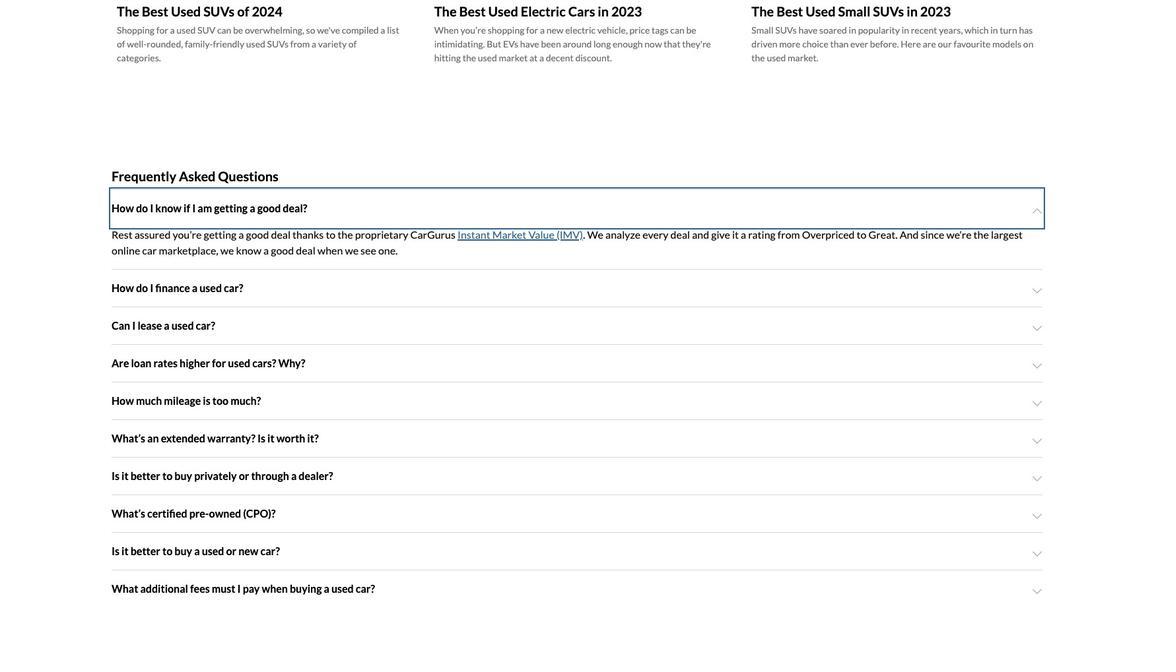 Task type: vqa. For each thing, say whether or not it's contained in the screenshot.
second How
yes



Task type: locate. For each thing, give the bounding box(es) containing it.
2 buy from the top
[[174, 546, 192, 558]]

1 horizontal spatial used
[[488, 3, 518, 19]]

1 horizontal spatial when
[[317, 245, 343, 257]]

price
[[630, 24, 650, 36]]

new up 'pay'
[[238, 546, 258, 558]]

in up ever
[[849, 24, 856, 36]]

for up rounded,
[[156, 24, 168, 36]]

3 how from the top
[[112, 395, 134, 408]]

used left cars?
[[228, 357, 250, 370]]

the inside the best used suvs of 2024 shopping for a used suv can be overwhelming, so we've compiled a list of well-rounded, family-friendly used suvs from a variety of categories.
[[117, 3, 139, 19]]

you're
[[461, 24, 486, 36], [173, 229, 202, 241]]

the left proprietary
[[338, 229, 353, 241]]

for inside the best used electric cars in 2023 when you're shopping for a new electric vehicle, price tags can be intimidating. but evs have been around long enough now that they're hitting the used market at a decent discount.
[[526, 24, 538, 36]]

good left thanks
[[246, 229, 269, 241]]

do left finance on the left top of the page
[[136, 282, 148, 295]]

0 vertical spatial do
[[136, 202, 148, 215]]

used right lease
[[171, 320, 194, 332]]

chevron down image inside "is it better to buy a used or new car?" dropdown button
[[1032, 550, 1042, 560]]

2 horizontal spatial the
[[752, 3, 774, 19]]

best inside the best used small suvs in 2023 small suvs have soared in popularity in recent years, which in turn has driven more choice than ever before. here are our favourite models on the used market.
[[776, 3, 803, 19]]

1 vertical spatial is
[[112, 470, 120, 483]]

2 what's from the top
[[112, 508, 145, 521]]

4 chevron down image from the top
[[1032, 437, 1042, 447]]

popularity
[[858, 24, 900, 36]]

1 vertical spatial when
[[262, 583, 288, 596]]

5 chevron down image from the top
[[1032, 474, 1042, 485]]

1 vertical spatial know
[[236, 245, 261, 257]]

am
[[198, 202, 212, 215]]

1 be from the left
[[233, 24, 243, 36]]

to down certified
[[162, 546, 172, 558]]

1 vertical spatial from
[[778, 229, 800, 241]]

know left if
[[155, 202, 182, 215]]

chevron down image inside the what's an extended warranty? is it worth it? dropdown button
[[1032, 437, 1042, 447]]

used up family-
[[176, 24, 196, 36]]

can
[[112, 320, 130, 332]]

used up soared
[[806, 3, 836, 19]]

deal
[[271, 229, 291, 241], [670, 229, 690, 241], [296, 245, 315, 257]]

have up choice on the top right of page
[[798, 24, 818, 36]]

the inside the best used small suvs in 2023 small suvs have soared in popularity in recent years, which in turn has driven more choice than ever before. here are our favourite models on the used market.
[[752, 3, 774, 19]]

3 best from the left
[[776, 3, 803, 19]]

2 vertical spatial good
[[271, 245, 294, 257]]

the down intimidating. on the top of the page
[[463, 52, 476, 63]]

1 horizontal spatial 2023
[[920, 3, 951, 19]]

2023 for the best used small suvs in 2023
[[920, 3, 951, 19]]

can inside the best used electric cars in 2023 when you're shopping for a new electric vehicle, price tags can be intimidating. but evs have been around long enough now that they're hitting the used market at a decent discount.
[[670, 24, 684, 36]]

0 vertical spatial what's
[[112, 433, 145, 445]]

rounded,
[[147, 38, 183, 49]]

what additional fees must i pay when buying a used car?
[[112, 583, 375, 596]]

chevron down image for am
[[1032, 206, 1042, 217]]

1 what's from the top
[[112, 433, 145, 445]]

or down owned
[[226, 546, 236, 558]]

2023 up price
[[611, 3, 642, 19]]

is
[[203, 395, 210, 408]]

it inside dropdown button
[[122, 470, 129, 483]]

deal?
[[283, 202, 307, 215]]

0 vertical spatial when
[[317, 245, 343, 257]]

better for is it better to buy privately or through a dealer?
[[131, 470, 160, 483]]

used inside the best used electric cars in 2023 when you're shopping for a new electric vehicle, price tags can be intimidating. but evs have been around long enough now that they're hitting the used market at a decent discount.
[[488, 3, 518, 19]]

of
[[237, 3, 249, 19], [117, 38, 125, 49], [348, 38, 357, 49]]

in left the turn
[[990, 24, 998, 36]]

the
[[463, 52, 476, 63], [752, 52, 765, 63], [338, 229, 353, 241], [974, 229, 989, 241]]

0 horizontal spatial can
[[217, 24, 231, 36]]

is
[[257, 433, 265, 445], [112, 470, 120, 483], [112, 546, 120, 558]]

choice
[[802, 38, 828, 49]]

2 horizontal spatial best
[[776, 3, 803, 19]]

good inside dropdown button
[[257, 202, 281, 215]]

0 horizontal spatial have
[[520, 38, 539, 49]]

when right 'pay'
[[262, 583, 288, 596]]

how for how much mileage is too much?
[[112, 395, 134, 408]]

what additional fees must i pay when buying a used car? button
[[112, 571, 1042, 608]]

overpriced
[[802, 229, 855, 241]]

largest
[[991, 229, 1023, 241]]

used down but
[[478, 52, 497, 63]]

buy inside dropdown button
[[174, 470, 192, 483]]

1 better from the top
[[131, 470, 160, 483]]

1 chevron down image from the top
[[1032, 206, 1042, 217]]

2024
[[252, 3, 282, 19]]

to inside . we analyze every deal and give it a rating from overpriced to great. and since we're the largest online car marketplace, we know a good deal when we see one.
[[857, 229, 867, 241]]

best up intimidating. on the top of the page
[[459, 3, 486, 19]]

for
[[156, 24, 168, 36], [526, 24, 538, 36], [212, 357, 226, 370]]

chevron down image for car?
[[1032, 286, 1042, 297]]

why?
[[278, 357, 305, 370]]

chevron down image inside are loan rates higher for used cars? why? "dropdown button"
[[1032, 361, 1042, 372]]

1 can from the left
[[217, 24, 231, 36]]

1 horizontal spatial know
[[236, 245, 261, 257]]

cars?
[[252, 357, 276, 370]]

good
[[257, 202, 281, 215], [246, 229, 269, 241], [271, 245, 294, 257]]

what's left an
[[112, 433, 145, 445]]

can i lease a used car? button
[[112, 308, 1042, 345]]

it inside . we analyze every deal and give it a rating from overpriced to great. and since we're the largest online car marketplace, we know a good deal when we see one.
[[732, 229, 739, 241]]

0 vertical spatial buy
[[174, 470, 192, 483]]

1 do from the top
[[136, 202, 148, 215]]

0 vertical spatial new
[[546, 24, 564, 36]]

best up more
[[776, 3, 803, 19]]

we down rest assured you're getting a good deal thanks to the proprietary cargurus instant market value (imv)
[[345, 245, 359, 257]]

do up assured
[[136, 202, 148, 215]]

1 chevron down image from the top
[[1032, 361, 1042, 372]]

used down driven
[[767, 52, 786, 63]]

from down so
[[290, 38, 310, 49]]

chevron down image
[[1032, 206, 1042, 217], [1032, 286, 1042, 297], [1032, 324, 1042, 334], [1032, 437, 1042, 447], [1032, 474, 1042, 485], [1032, 512, 1042, 523], [1032, 550, 1042, 560], [1032, 587, 1042, 598]]

1 2023 from the left
[[611, 3, 642, 19]]

1 horizontal spatial new
[[546, 24, 564, 36]]

0 vertical spatial you're
[[461, 24, 486, 36]]

chevron down image inside what's certified pre-owned (cpo)? dropdown button
[[1032, 512, 1042, 523]]

2 the from the left
[[434, 3, 457, 19]]

0 vertical spatial how
[[112, 202, 134, 215]]

deal left thanks
[[271, 229, 291, 241]]

instant
[[457, 229, 490, 241]]

2 vertical spatial is
[[112, 546, 120, 558]]

0 vertical spatial know
[[155, 202, 182, 215]]

1 vertical spatial or
[[226, 546, 236, 558]]

used for small
[[806, 3, 836, 19]]

do for finance
[[136, 282, 148, 295]]

for inside "dropdown button"
[[212, 357, 226, 370]]

the
[[117, 3, 139, 19], [434, 3, 457, 19], [752, 3, 774, 19]]

when inside . we analyze every deal and give it a rating from overpriced to great. and since we're the largest online car marketplace, we know a good deal when we see one.
[[317, 245, 343, 257]]

how do i know if i am getting a good deal?
[[112, 202, 307, 215]]

0 horizontal spatial from
[[290, 38, 310, 49]]

car?
[[224, 282, 243, 295], [196, 320, 215, 332], [260, 546, 280, 558], [356, 583, 375, 596]]

know down how do i know if i am getting a good deal?
[[236, 245, 261, 257]]

shopping
[[117, 24, 154, 36]]

1 horizontal spatial the
[[434, 3, 457, 19]]

before.
[[870, 38, 899, 49]]

to left great. at the top
[[857, 229, 867, 241]]

2 better from the top
[[131, 546, 160, 558]]

compiled
[[342, 24, 379, 36]]

1 vertical spatial have
[[520, 38, 539, 49]]

of down compiled
[[348, 38, 357, 49]]

around
[[563, 38, 592, 49]]

are loan rates higher for used cars? why?
[[112, 357, 305, 370]]

or left through
[[239, 470, 249, 483]]

0 horizontal spatial or
[[226, 546, 236, 558]]

the inside the best used small suvs in 2023 small suvs have soared in popularity in recent years, which in turn has driven more choice than ever before. here are our favourite models on the used market.
[[752, 52, 765, 63]]

getting down how do i know if i am getting a good deal?
[[204, 229, 236, 241]]

has
[[1019, 24, 1033, 36]]

best inside the best used suvs of 2024 shopping for a used suv can be overwhelming, so we've compiled a list of well-rounded, family-friendly used suvs from a variety of categories.
[[142, 3, 168, 19]]

additional
[[140, 583, 188, 596]]

how up can
[[112, 282, 134, 295]]

0 vertical spatial is
[[257, 433, 265, 445]]

better inside dropdown button
[[131, 546, 160, 558]]

chevron down image for worth
[[1032, 437, 1042, 447]]

for right higher
[[212, 357, 226, 370]]

0 vertical spatial better
[[131, 470, 160, 483]]

the for the best used suvs of 2024
[[117, 3, 139, 19]]

best inside the best used electric cars in 2023 when you're shopping for a new electric vehicle, price tags can be intimidating. but evs have been around long enough now that they're hitting the used market at a decent discount.
[[459, 3, 486, 19]]

car? up are loan rates higher for used cars? why?
[[196, 320, 215, 332]]

of left well-
[[117, 38, 125, 49]]

buy left privately
[[174, 470, 192, 483]]

the inside the best used electric cars in 2023 when you're shopping for a new electric vehicle, price tags can be intimidating. but evs have been around long enough now that they're hitting the used market at a decent discount.
[[434, 3, 457, 19]]

3 used from the left
[[806, 3, 836, 19]]

1 horizontal spatial for
[[212, 357, 226, 370]]

2 how from the top
[[112, 282, 134, 295]]

2 best from the left
[[459, 3, 486, 19]]

car? down (cpo)? on the left of page
[[260, 546, 280, 558]]

0 vertical spatial chevron down image
[[1032, 361, 1042, 372]]

market
[[492, 229, 526, 241]]

getting
[[214, 202, 248, 215], [204, 229, 236, 241]]

one.
[[378, 245, 398, 257]]

used for electric
[[488, 3, 518, 19]]

used
[[171, 3, 201, 19], [488, 3, 518, 19], [806, 3, 836, 19]]

how inside dropdown button
[[112, 395, 134, 408]]

be up they're
[[686, 24, 696, 36]]

asked
[[179, 169, 216, 184]]

0 vertical spatial small
[[838, 3, 870, 19]]

buy down 'what's certified pre-owned (cpo)?'
[[174, 546, 192, 558]]

are loan rates higher for used cars? why? button
[[112, 346, 1042, 383]]

the for the best used small suvs in 2023
[[752, 3, 774, 19]]

1 horizontal spatial you're
[[461, 24, 486, 36]]

1 horizontal spatial we
[[345, 245, 359, 257]]

the inside the best used electric cars in 2023 when you're shopping for a new electric vehicle, price tags can be intimidating. but evs have been around long enough now that they're hitting the used market at a decent discount.
[[463, 52, 476, 63]]

have
[[798, 24, 818, 36], [520, 38, 539, 49]]

of left "2024"
[[237, 3, 249, 19]]

small up soared
[[838, 3, 870, 19]]

how for how do i finance a used car?
[[112, 282, 134, 295]]

for inside the best used suvs of 2024 shopping for a used suv can be overwhelming, so we've compiled a list of well-rounded, family-friendly used suvs from a variety of categories.
[[156, 24, 168, 36]]

1 horizontal spatial can
[[670, 24, 684, 36]]

0 horizontal spatial for
[[156, 24, 168, 36]]

1 horizontal spatial be
[[686, 24, 696, 36]]

0 horizontal spatial you're
[[173, 229, 202, 241]]

2 be from the left
[[686, 24, 696, 36]]

1 best from the left
[[142, 3, 168, 19]]

good left deal?
[[257, 202, 281, 215]]

2 vertical spatial how
[[112, 395, 134, 408]]

2023 up recent
[[920, 3, 951, 19]]

1 vertical spatial small
[[752, 24, 773, 36]]

2 horizontal spatial for
[[526, 24, 538, 36]]

best for the best used small suvs in 2023
[[776, 3, 803, 19]]

chevron down image for when
[[1032, 587, 1042, 598]]

long
[[594, 38, 611, 49]]

when down rest assured you're getting a good deal thanks to the proprietary cargurus instant market value (imv)
[[317, 245, 343, 257]]

new up been at the left top of the page
[[546, 24, 564, 36]]

2 do from the top
[[136, 282, 148, 295]]

better for is it better to buy a used or new car?
[[131, 546, 160, 558]]

1 vertical spatial new
[[238, 546, 258, 558]]

is inside is it better to buy privately or through a dealer? dropdown button
[[112, 470, 120, 483]]

0 horizontal spatial used
[[171, 3, 201, 19]]

2 can from the left
[[670, 24, 684, 36]]

used
[[176, 24, 196, 36], [246, 38, 265, 49], [478, 52, 497, 63], [767, 52, 786, 63], [200, 282, 222, 295], [171, 320, 194, 332], [228, 357, 250, 370], [202, 546, 224, 558], [331, 583, 354, 596]]

i inside what additional fees must i pay when buying a used car? dropdown button
[[237, 583, 241, 596]]

1 vertical spatial how
[[112, 282, 134, 295]]

what's
[[112, 433, 145, 445], [112, 508, 145, 521]]

we
[[587, 229, 603, 241]]

turn
[[1000, 24, 1017, 36]]

from right 'rating'
[[778, 229, 800, 241]]

in up the vehicle,
[[598, 3, 609, 19]]

to right thanks
[[326, 229, 336, 241]]

0 vertical spatial good
[[257, 202, 281, 215]]

i right can
[[132, 320, 136, 332]]

deal down thanks
[[296, 245, 315, 257]]

0 vertical spatial or
[[239, 470, 249, 483]]

chevron down image inside what additional fees must i pay when buying a used car? dropdown button
[[1032, 587, 1042, 598]]

to up certified
[[162, 470, 172, 483]]

1 buy from the top
[[174, 470, 192, 483]]

chevron down image for or
[[1032, 474, 1042, 485]]

0 horizontal spatial new
[[238, 546, 258, 558]]

you're up the marketplace,
[[173, 229, 202, 241]]

0 horizontal spatial 2023
[[611, 3, 642, 19]]

cars
[[568, 3, 595, 19]]

1 vertical spatial what's
[[112, 508, 145, 521]]

know inside dropdown button
[[155, 202, 182, 215]]

driven
[[752, 38, 777, 49]]

it
[[732, 229, 739, 241], [267, 433, 274, 445], [122, 470, 129, 483], [122, 546, 129, 558]]

good down thanks
[[271, 245, 294, 257]]

how left much
[[112, 395, 134, 408]]

an
[[147, 433, 159, 445]]

suvs down overwhelming,
[[267, 38, 289, 49]]

be up friendly
[[233, 24, 243, 36]]

used inside the best used suvs of 2024 shopping for a used suv can be overwhelming, so we've compiled a list of well-rounded, family-friendly used suvs from a variety of categories.
[[171, 3, 201, 19]]

2 used from the left
[[488, 3, 518, 19]]

the up "shopping"
[[117, 3, 139, 19]]

what's for what's certified pre-owned (cpo)?
[[112, 508, 145, 521]]

1 vertical spatial buy
[[174, 546, 192, 558]]

can up the that
[[670, 24, 684, 36]]

0 horizontal spatial we
[[220, 245, 234, 257]]

what's an extended warranty? is it worth it? button
[[112, 421, 1042, 458]]

what's left certified
[[112, 508, 145, 521]]

buy inside dropdown button
[[174, 546, 192, 558]]

rates
[[154, 357, 178, 370]]

too
[[212, 395, 229, 408]]

0 horizontal spatial be
[[233, 24, 243, 36]]

to
[[326, 229, 336, 241], [857, 229, 867, 241], [162, 470, 172, 483], [162, 546, 172, 558]]

can
[[217, 24, 231, 36], [670, 24, 684, 36]]

0 horizontal spatial when
[[262, 583, 288, 596]]

be inside the best used electric cars in 2023 when you're shopping for a new electric vehicle, price tags can be intimidating. but evs have been around long enough now that they're hitting the used market at a decent discount.
[[686, 24, 696, 36]]

used right finance on the left top of the page
[[200, 282, 222, 295]]

i right if
[[192, 202, 196, 215]]

warranty?
[[207, 433, 255, 445]]

1 how from the top
[[112, 202, 134, 215]]

getting right am
[[214, 202, 248, 215]]

0 horizontal spatial the
[[117, 3, 139, 19]]

you're up intimidating. on the top of the page
[[461, 24, 486, 36]]

suvs up more
[[775, 24, 797, 36]]

6 chevron down image from the top
[[1032, 512, 1042, 523]]

0 horizontal spatial best
[[142, 3, 168, 19]]

the up when
[[434, 3, 457, 19]]

we right the marketplace,
[[220, 245, 234, 257]]

3 the from the left
[[752, 3, 774, 19]]

2 horizontal spatial of
[[348, 38, 357, 49]]

from inside . we analyze every deal and give it a rating from overpriced to great. and since we're the largest online car marketplace, we know a good deal when we see one.
[[778, 229, 800, 241]]

2023 inside the best used small suvs in 2023 small suvs have soared in popularity in recent years, which in turn has driven more choice than ever before. here are our favourite models on the used market.
[[920, 3, 951, 19]]

chevron down image inside how much mileage is too much? dropdown button
[[1032, 399, 1042, 410]]

8 chevron down image from the top
[[1032, 587, 1042, 598]]

or
[[239, 470, 249, 483], [226, 546, 236, 558]]

to inside dropdown button
[[162, 546, 172, 558]]

1 the from the left
[[117, 3, 139, 19]]

deal left the and
[[670, 229, 690, 241]]

chevron down image inside is it better to buy privately or through a dealer? dropdown button
[[1032, 474, 1042, 485]]

online
[[112, 245, 140, 257]]

1 vertical spatial do
[[136, 282, 148, 295]]

is it better to buy a used or new car?
[[112, 546, 280, 558]]

0 horizontal spatial know
[[155, 202, 182, 215]]

used up the shopping at top left
[[488, 3, 518, 19]]

is inside "is it better to buy a used or new car?" dropdown button
[[112, 546, 120, 558]]

1 vertical spatial you're
[[173, 229, 202, 241]]

1 horizontal spatial from
[[778, 229, 800, 241]]

1 horizontal spatial or
[[239, 470, 249, 483]]

car
[[142, 245, 157, 257]]

the down driven
[[752, 52, 765, 63]]

decent
[[546, 52, 574, 63]]

how for how do i know if i am getting a good deal?
[[112, 202, 134, 215]]

do
[[136, 202, 148, 215], [136, 282, 148, 295]]

2 2023 from the left
[[920, 3, 951, 19]]

better down an
[[131, 470, 160, 483]]

used inside the best used small suvs in 2023 small suvs have soared in popularity in recent years, which in turn has driven more choice than ever before. here are our favourite models on the used market.
[[806, 3, 836, 19]]

or inside "is it better to buy a used or new car?" dropdown button
[[226, 546, 236, 558]]

extended
[[161, 433, 205, 445]]

electric
[[521, 3, 566, 19]]

2 horizontal spatial used
[[806, 3, 836, 19]]

used up suv
[[171, 3, 201, 19]]

1 used from the left
[[171, 3, 201, 19]]

be
[[233, 24, 243, 36], [686, 24, 696, 36]]

chevron down image inside how do i finance a used car? dropdown button
[[1032, 286, 1042, 297]]

new inside the best used electric cars in 2023 when you're shopping for a new electric vehicle, price tags can be intimidating. but evs have been around long enough now that they're hitting the used market at a decent discount.
[[546, 24, 564, 36]]

chevron down image
[[1032, 361, 1042, 372], [1032, 399, 1042, 410]]

what's an extended warranty? is it worth it?
[[112, 433, 319, 445]]

7 chevron down image from the top
[[1032, 550, 1042, 560]]

chevron down image for used
[[1032, 550, 1042, 560]]

2 chevron down image from the top
[[1032, 399, 1042, 410]]

from inside the best used suvs of 2024 shopping for a used suv can be overwhelming, so we've compiled a list of well-rounded, family-friendly used suvs from a variety of categories.
[[290, 38, 310, 49]]

have up at
[[520, 38, 539, 49]]

small up driven
[[752, 24, 773, 36]]

used up must
[[202, 546, 224, 558]]

best
[[142, 3, 168, 19], [459, 3, 486, 19], [776, 3, 803, 19]]

in up recent
[[907, 3, 918, 19]]

suvs up popularity
[[873, 3, 904, 19]]

suv
[[197, 24, 215, 36]]

friendly
[[213, 38, 244, 49]]

the up driven
[[752, 3, 774, 19]]

better up additional
[[131, 546, 160, 558]]

chevron down image inside "how do i know if i am getting a good deal?" dropdown button
[[1032, 206, 1042, 217]]

i left 'pay'
[[237, 583, 241, 596]]

1 vertical spatial good
[[246, 229, 269, 241]]

0 vertical spatial getting
[[214, 202, 248, 215]]

for down electric
[[526, 24, 538, 36]]

2023 inside the best used electric cars in 2023 when you're shopping for a new electric vehicle, price tags can be intimidating. but evs have been around long enough now that they're hitting the used market at a decent discount.
[[611, 3, 642, 19]]

2 chevron down image from the top
[[1032, 286, 1042, 297]]

i left finance on the left top of the page
[[150, 282, 153, 295]]

in
[[598, 3, 609, 19], [907, 3, 918, 19], [849, 24, 856, 36], [902, 24, 909, 36], [990, 24, 998, 36]]

3 chevron down image from the top
[[1032, 324, 1042, 334]]

best up "shopping"
[[142, 3, 168, 19]]

better inside dropdown button
[[131, 470, 160, 483]]

suvs
[[203, 3, 235, 19], [873, 3, 904, 19], [775, 24, 797, 36], [267, 38, 289, 49]]

best for the best used suvs of 2024
[[142, 3, 168, 19]]

buy for a
[[174, 546, 192, 558]]

1 horizontal spatial best
[[459, 3, 486, 19]]

0 vertical spatial have
[[798, 24, 818, 36]]

in up here
[[902, 24, 909, 36]]

how
[[112, 202, 134, 215], [112, 282, 134, 295], [112, 395, 134, 408]]

tags
[[652, 24, 669, 36]]

can up friendly
[[217, 24, 231, 36]]

1 vertical spatial better
[[131, 546, 160, 558]]

how up rest
[[112, 202, 134, 215]]

the right we're
[[974, 229, 989, 241]]

1 horizontal spatial have
[[798, 24, 818, 36]]

1 vertical spatial chevron down image
[[1032, 399, 1042, 410]]

0 vertical spatial from
[[290, 38, 310, 49]]



Task type: describe. For each thing, give the bounding box(es) containing it.
through
[[251, 470, 289, 483]]

must
[[212, 583, 235, 596]]

worth
[[276, 433, 305, 445]]

i inside can i lease a used car? dropdown button
[[132, 320, 136, 332]]

more
[[779, 38, 800, 49]]

been
[[541, 38, 561, 49]]

much?
[[231, 395, 261, 408]]

vehicle,
[[597, 24, 628, 36]]

best for the best used electric cars in 2023
[[459, 3, 486, 19]]

1 vertical spatial getting
[[204, 229, 236, 241]]

on
[[1023, 38, 1034, 49]]

models
[[992, 38, 1021, 49]]

it?
[[307, 433, 319, 445]]

be inside the best used suvs of 2024 shopping for a used suv can be overwhelming, so we've compiled a list of well-rounded, family-friendly used suvs from a variety of categories.
[[233, 24, 243, 36]]

is for is it better to buy privately or through a dealer?
[[112, 470, 120, 483]]

marketplace,
[[159, 245, 218, 257]]

than
[[830, 38, 849, 49]]

well-
[[127, 38, 147, 49]]

is for is it better to buy a used or new car?
[[112, 546, 120, 558]]

lease
[[138, 320, 162, 332]]

how do i finance a used car? button
[[112, 270, 1042, 307]]

can inside the best used suvs of 2024 shopping for a used suv can be overwhelming, so we've compiled a list of well-rounded, family-friendly used suvs from a variety of categories.
[[217, 24, 231, 36]]

1 we from the left
[[220, 245, 234, 257]]

and
[[900, 229, 919, 241]]

2 horizontal spatial deal
[[670, 229, 690, 241]]

used inside the best used small suvs in 2023 small suvs have soared in popularity in recent years, which in turn has driven more choice than ever before. here are our favourite models on the used market.
[[767, 52, 786, 63]]

is inside the what's an extended warranty? is it worth it? dropdown button
[[257, 433, 265, 445]]

value
[[528, 229, 554, 241]]

getting inside dropdown button
[[214, 202, 248, 215]]

when
[[434, 24, 459, 36]]

pre-
[[189, 508, 209, 521]]

.
[[583, 229, 585, 241]]

how much mileage is too much?
[[112, 395, 261, 408]]

1 horizontal spatial of
[[237, 3, 249, 19]]

fees
[[190, 583, 210, 596]]

see
[[361, 245, 376, 257]]

shopping
[[488, 24, 524, 36]]

instant market value (imv) link
[[457, 229, 583, 241]]

(cpo)?
[[243, 508, 276, 521]]

evs
[[503, 38, 518, 49]]

do for know
[[136, 202, 148, 215]]

chevron down image for how much mileage is too much?
[[1032, 399, 1042, 410]]

analyze
[[605, 229, 641, 241]]

that
[[664, 38, 680, 49]]

the for the best used electric cars in 2023
[[434, 3, 457, 19]]

buy for privately
[[174, 470, 192, 483]]

used inside "dropdown button"
[[228, 357, 250, 370]]

0 horizontal spatial of
[[117, 38, 125, 49]]

the best used small suvs in 2023 small suvs have soared in popularity in recent years, which in turn has driven more choice than ever before. here are our favourite models on the used market.
[[752, 3, 1034, 63]]

used right buying
[[331, 583, 354, 596]]

intimidating.
[[434, 38, 485, 49]]

the inside . we analyze every deal and give it a rating from overpriced to great. and since we're the largest online car marketplace, we know a good deal when we see one.
[[974, 229, 989, 241]]

how do i finance a used car?
[[112, 282, 243, 295]]

i inside how do i finance a used car? dropdown button
[[150, 282, 153, 295]]

chevron down image for are loan rates higher for used cars? why?
[[1032, 361, 1042, 372]]

the best used suvs of 2024 shopping for a used suv can be overwhelming, so we've compiled a list of well-rounded, family-friendly used suvs from a variety of categories.
[[117, 3, 399, 63]]

now
[[645, 38, 662, 49]]

give
[[711, 229, 730, 241]]

categories.
[[117, 52, 161, 63]]

assured
[[134, 229, 171, 241]]

rest assured you're getting a good deal thanks to the proprietary cargurus instant market value (imv)
[[112, 229, 583, 241]]

favourite
[[954, 38, 991, 49]]

but
[[487, 38, 501, 49]]

what
[[112, 583, 138, 596]]

here
[[901, 38, 921, 49]]

car? right buying
[[356, 583, 375, 596]]

chevron down image inside can i lease a used car? dropdown button
[[1032, 324, 1042, 334]]

they're
[[682, 38, 711, 49]]

2023 for the best used electric cars in 2023
[[611, 3, 642, 19]]

1 horizontal spatial deal
[[296, 245, 315, 257]]

dealer?
[[299, 470, 333, 483]]

(imv)
[[556, 229, 583, 241]]

questions
[[218, 169, 278, 184]]

every
[[643, 229, 668, 241]]

cargurus
[[410, 229, 455, 241]]

. we analyze every deal and give it a rating from overpriced to great. and since we're the largest online car marketplace, we know a good deal when we see one.
[[112, 229, 1023, 257]]

how do i know if i am getting a good deal? button
[[112, 190, 1042, 227]]

suvs up suv
[[203, 3, 235, 19]]

frequently asked questions
[[112, 169, 278, 184]]

0 horizontal spatial small
[[752, 24, 773, 36]]

years,
[[939, 24, 963, 36]]

so
[[306, 24, 315, 36]]

overwhelming,
[[245, 24, 304, 36]]

used for suvs
[[171, 3, 201, 19]]

owned
[[209, 508, 241, 521]]

rest
[[112, 229, 132, 241]]

pay
[[243, 583, 260, 596]]

i up assured
[[150, 202, 153, 215]]

2 we from the left
[[345, 245, 359, 257]]

or inside is it better to buy privately or through a dealer? dropdown button
[[239, 470, 249, 483]]

good inside . we analyze every deal and give it a rating from overpriced to great. and since we're the largest online car marketplace, we know a good deal when we see one.
[[271, 245, 294, 257]]

which
[[965, 24, 989, 36]]

we're
[[946, 229, 971, 241]]

in inside the best used electric cars in 2023 when you're shopping for a new electric vehicle, price tags can be intimidating. but evs have been around long enough now that they're hitting the used market at a decent discount.
[[598, 3, 609, 19]]

1 horizontal spatial small
[[838, 3, 870, 19]]

when inside what additional fees must i pay when buying a used car? dropdown button
[[262, 583, 288, 596]]

thanks
[[293, 229, 324, 241]]

know inside . we analyze every deal and give it a rating from overpriced to great. and since we're the largest online car marketplace, we know a good deal when we see one.
[[236, 245, 261, 257]]

can i lease a used car?
[[112, 320, 215, 332]]

have inside the best used electric cars in 2023 when you're shopping for a new electric vehicle, price tags can be intimidating. but evs have been around long enough now that they're hitting the used market at a decent discount.
[[520, 38, 539, 49]]

have inside the best used small suvs in 2023 small suvs have soared in popularity in recent years, which in turn has driven more choice than ever before. here are our favourite models on the used market.
[[798, 24, 818, 36]]

loan
[[131, 357, 151, 370]]

what's certified pre-owned (cpo)?
[[112, 508, 276, 521]]

is it better to buy privately or through a dealer?
[[112, 470, 333, 483]]

great.
[[869, 229, 898, 241]]

what's certified pre-owned (cpo)? button
[[112, 496, 1042, 533]]

new inside dropdown button
[[238, 546, 258, 558]]

discount.
[[575, 52, 612, 63]]

privately
[[194, 470, 237, 483]]

higher
[[180, 357, 210, 370]]

electric
[[565, 24, 596, 36]]

market
[[499, 52, 528, 63]]

what's for what's an extended warranty? is it worth it?
[[112, 433, 145, 445]]

used down overwhelming,
[[246, 38, 265, 49]]

car? right finance on the left top of the page
[[224, 282, 243, 295]]

to inside dropdown button
[[162, 470, 172, 483]]

soared
[[819, 24, 847, 36]]

hitting
[[434, 52, 461, 63]]

recent
[[911, 24, 937, 36]]

mileage
[[164, 395, 201, 408]]

0 horizontal spatial deal
[[271, 229, 291, 241]]

used inside the best used electric cars in 2023 when you're shopping for a new electric vehicle, price tags can be intimidating. but evs have been around long enough now that they're hitting the used market at a decent discount.
[[478, 52, 497, 63]]

you're inside the best used electric cars in 2023 when you're shopping for a new electric vehicle, price tags can be intimidating. but evs have been around long enough now that they're hitting the used market at a decent discount.
[[461, 24, 486, 36]]

buying
[[290, 583, 322, 596]]



